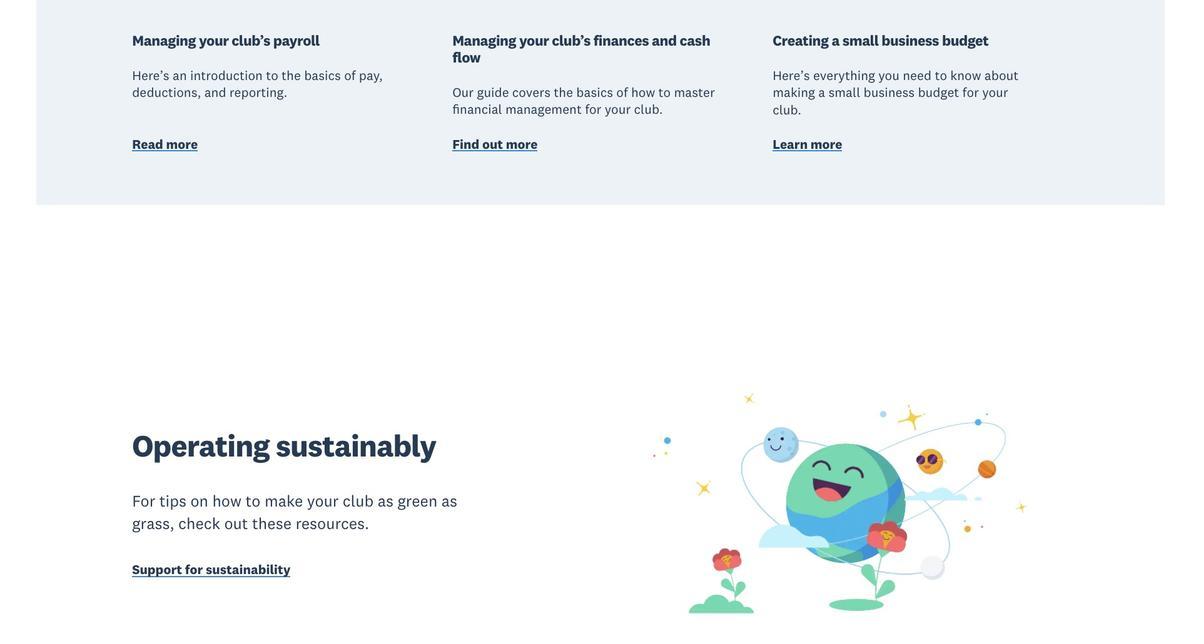 Task type: vqa. For each thing, say whether or not it's contained in the screenshot.
leftmost 'features'
no



Task type: describe. For each thing, give the bounding box(es) containing it.
support for sustainability
[[132, 562, 291, 579]]

read more
[[132, 136, 198, 153]]

find out more
[[453, 136, 538, 153]]

reporting.
[[230, 84, 287, 101]]

club's for payroll
[[232, 31, 270, 50]]

for inside the here's everything you need to know about making a small business budget for your club.
[[963, 84, 980, 101]]

and inside managing your club's finances and cash flow
[[652, 31, 677, 50]]

basics inside 'here's an introduction to the basics of pay, deductions, and reporting.'
[[304, 67, 341, 84]]

more for read more
[[166, 136, 198, 153]]

resources.
[[296, 514, 369, 534]]

0 vertical spatial budget
[[943, 31, 989, 50]]

your inside managing your club's finances and cash flow
[[520, 31, 549, 50]]

tips
[[159, 491, 187, 511]]

your inside 'our guide covers the basics of how to master financial management for your club.'
[[605, 101, 631, 118]]

creating
[[773, 31, 829, 50]]

grass,
[[132, 514, 174, 534]]

managing your club's finances and cash flow
[[453, 31, 711, 66]]

learn
[[773, 136, 808, 153]]

need
[[903, 67, 932, 84]]

our
[[453, 84, 474, 101]]

an
[[173, 67, 187, 84]]

covers
[[513, 84, 551, 101]]

0 horizontal spatial for
[[185, 562, 203, 579]]

budget inside the here's everything you need to know about making a small business budget for your club.
[[919, 84, 960, 101]]

your inside the here's everything you need to know about making a small business budget for your club.
[[983, 84, 1009, 101]]

to inside for tips on how to make your club as green as grass, check out these resources.
[[246, 491, 261, 511]]

finances
[[594, 31, 649, 50]]

creating a small business budget
[[773, 31, 989, 50]]

club. inside 'our guide covers the basics of how to master financial management for your club.'
[[634, 101, 663, 118]]

check
[[178, 514, 220, 534]]

for
[[132, 491, 155, 511]]

grass and flowers on a sunny day. image
[[613, 276, 1070, 622]]

flow
[[453, 48, 481, 66]]

here's for creating a small business budget
[[773, 67, 810, 84]]

of inside 'our guide covers the basics of how to master financial management for your club.'
[[617, 84, 628, 101]]

for tips on how to make your club as green as grass, check out these resources.
[[132, 491, 458, 534]]

business inside the here's everything you need to know about making a small business budget for your club.
[[864, 84, 915, 101]]

deductions,
[[132, 84, 201, 101]]

basics inside 'our guide covers the basics of how to master financial management for your club.'
[[577, 84, 613, 101]]

master
[[674, 84, 715, 101]]

cash
[[680, 31, 711, 50]]

the inside 'here's an introduction to the basics of pay, deductions, and reporting.'
[[282, 67, 301, 84]]

introduction
[[190, 67, 263, 84]]

how inside 'our guide covers the basics of how to master financial management for your club.'
[[632, 84, 656, 101]]



Task type: locate. For each thing, give the bounding box(es) containing it.
out
[[483, 136, 503, 153], [224, 514, 248, 534]]

and
[[652, 31, 677, 50], [204, 84, 226, 101]]

support
[[132, 562, 182, 579]]

out left the these
[[224, 514, 248, 534]]

read more link
[[132, 136, 198, 156]]

0 vertical spatial and
[[652, 31, 677, 50]]

managing for managing your club's payroll
[[132, 31, 196, 50]]

club's up introduction
[[232, 31, 270, 50]]

1 horizontal spatial managing
[[453, 31, 517, 50]]

2 managing from the left
[[453, 31, 517, 50]]

0 horizontal spatial out
[[224, 514, 248, 534]]

small
[[843, 31, 879, 50], [829, 84, 861, 101]]

1 vertical spatial a
[[819, 84, 826, 101]]

learn more
[[773, 136, 843, 153]]

managing for managing your club's finances and cash flow
[[453, 31, 517, 50]]

1 horizontal spatial and
[[652, 31, 677, 50]]

more right learn
[[811, 136, 843, 153]]

small down everything
[[829, 84, 861, 101]]

0 horizontal spatial as
[[378, 491, 394, 511]]

find
[[453, 136, 480, 153]]

2 horizontal spatial for
[[963, 84, 980, 101]]

more right read
[[166, 136, 198, 153]]

2 horizontal spatial more
[[811, 136, 843, 153]]

club.
[[634, 101, 663, 118], [773, 101, 802, 118]]

read
[[132, 136, 163, 153]]

small inside the here's everything you need to know about making a small business budget for your club.
[[829, 84, 861, 101]]

make
[[265, 491, 303, 511]]

to up reporting.
[[266, 67, 278, 84]]

budget up know
[[943, 31, 989, 50]]

0 horizontal spatial more
[[166, 136, 198, 153]]

to up the these
[[246, 491, 261, 511]]

1 vertical spatial small
[[829, 84, 861, 101]]

0 horizontal spatial club's
[[232, 31, 270, 50]]

here's
[[132, 67, 169, 84], [773, 67, 810, 84]]

0 horizontal spatial of
[[344, 67, 356, 84]]

everything
[[814, 67, 876, 84]]

know
[[951, 67, 982, 84]]

1 as from the left
[[378, 491, 394, 511]]

1 horizontal spatial for
[[585, 101, 602, 118]]

here's an introduction to the basics of pay, deductions, and reporting.
[[132, 67, 383, 101]]

to right need
[[935, 67, 948, 84]]

2 here's from the left
[[773, 67, 810, 84]]

1 managing from the left
[[132, 31, 196, 50]]

business
[[882, 31, 940, 50], [864, 84, 915, 101]]

more inside learn more link
[[811, 136, 843, 153]]

our guide covers the basics of how to master financial management for your club.
[[453, 84, 715, 118]]

sustainability
[[206, 562, 291, 579]]

of inside 'here's an introduction to the basics of pay, deductions, and reporting.'
[[344, 67, 356, 84]]

support for sustainability link
[[132, 562, 493, 582]]

basics down payroll
[[304, 67, 341, 84]]

about
[[985, 67, 1019, 84]]

for right management on the left top of page
[[585, 101, 602, 118]]

pay,
[[359, 67, 383, 84]]

0 vertical spatial out
[[483, 136, 503, 153]]

managing inside managing your club's finances and cash flow
[[453, 31, 517, 50]]

1 club. from the left
[[634, 101, 663, 118]]

the down payroll
[[282, 67, 301, 84]]

0 vertical spatial business
[[882, 31, 940, 50]]

how inside for tips on how to make your club as green as grass, check out these resources.
[[212, 491, 242, 511]]

basics
[[304, 67, 341, 84], [577, 84, 613, 101]]

1 more from the left
[[166, 136, 198, 153]]

guide
[[477, 84, 509, 101]]

0 horizontal spatial a
[[819, 84, 826, 101]]

a inside the here's everything you need to know about making a small business budget for your club.
[[819, 84, 826, 101]]

basics down managing your club's finances and cash flow
[[577, 84, 613, 101]]

2 club's from the left
[[552, 31, 591, 50]]

for right support
[[185, 562, 203, 579]]

1 horizontal spatial club.
[[773, 101, 802, 118]]

out right the find
[[483, 136, 503, 153]]

and down introduction
[[204, 84, 226, 101]]

for
[[963, 84, 980, 101], [585, 101, 602, 118], [185, 562, 203, 579]]

0 horizontal spatial and
[[204, 84, 226, 101]]

business down you
[[864, 84, 915, 101]]

1 vertical spatial business
[[864, 84, 915, 101]]

club
[[343, 491, 374, 511]]

as right green on the bottom left of page
[[442, 491, 458, 511]]

of down finances
[[617, 84, 628, 101]]

sustainably
[[276, 427, 436, 465]]

find out more link
[[453, 136, 538, 156]]

budget down need
[[919, 84, 960, 101]]

these
[[252, 514, 292, 534]]

1 horizontal spatial how
[[632, 84, 656, 101]]

0 horizontal spatial here's
[[132, 67, 169, 84]]

more
[[166, 136, 198, 153], [506, 136, 538, 153], [811, 136, 843, 153]]

club's
[[232, 31, 270, 50], [552, 31, 591, 50]]

0 horizontal spatial club.
[[634, 101, 663, 118]]

and inside 'here's an introduction to the basics of pay, deductions, and reporting.'
[[204, 84, 226, 101]]

1 vertical spatial how
[[212, 491, 242, 511]]

business up need
[[882, 31, 940, 50]]

a right creating
[[832, 31, 840, 50]]

1 horizontal spatial more
[[506, 136, 538, 153]]

budget
[[943, 31, 989, 50], [919, 84, 960, 101]]

as right club
[[378, 491, 394, 511]]

to left master
[[659, 84, 671, 101]]

the up management on the left top of page
[[554, 84, 573, 101]]

club's left finances
[[552, 31, 591, 50]]

here's inside the here's everything you need to know about making a small business budget for your club.
[[773, 67, 810, 84]]

1 here's from the left
[[132, 67, 169, 84]]

to inside 'here's an introduction to the basics of pay, deductions, and reporting.'
[[266, 67, 278, 84]]

1 vertical spatial and
[[204, 84, 226, 101]]

and left cash
[[652, 31, 677, 50]]

1 horizontal spatial basics
[[577, 84, 613, 101]]

operating sustainably
[[132, 427, 436, 465]]

here's for managing your club's payroll
[[132, 67, 169, 84]]

management
[[506, 101, 582, 118]]

1 horizontal spatial as
[[442, 491, 458, 511]]

managing up guide
[[453, 31, 517, 50]]

managing up an
[[132, 31, 196, 50]]

out inside for tips on how to make your club as green as grass, check out these resources.
[[224, 514, 248, 534]]

small up everything
[[843, 31, 879, 50]]

0 vertical spatial how
[[632, 84, 656, 101]]

1 vertical spatial budget
[[919, 84, 960, 101]]

0 horizontal spatial the
[[282, 67, 301, 84]]

for inside 'our guide covers the basics of how to master financial management for your club.'
[[585, 101, 602, 118]]

more for learn more
[[811, 136, 843, 153]]

payroll
[[273, 31, 320, 50]]

1 club's from the left
[[232, 31, 270, 50]]

of
[[344, 67, 356, 84], [617, 84, 628, 101]]

learn more link
[[773, 136, 843, 156]]

1 horizontal spatial out
[[483, 136, 503, 153]]

to inside the here's everything you need to know about making a small business budget for your club.
[[935, 67, 948, 84]]

3 more from the left
[[811, 136, 843, 153]]

more inside read more link
[[166, 136, 198, 153]]

how
[[632, 84, 656, 101], [212, 491, 242, 511]]

you
[[879, 67, 900, 84]]

1 horizontal spatial of
[[617, 84, 628, 101]]

here's up the making
[[773, 67, 810, 84]]

a right the making
[[819, 84, 826, 101]]

as
[[378, 491, 394, 511], [442, 491, 458, 511]]

1 horizontal spatial club's
[[552, 31, 591, 50]]

managing
[[132, 31, 196, 50], [453, 31, 517, 50]]

a
[[832, 31, 840, 50], [819, 84, 826, 101]]

2 as from the left
[[442, 491, 458, 511]]

0 horizontal spatial managing
[[132, 31, 196, 50]]

club's for finances
[[552, 31, 591, 50]]

green
[[398, 491, 438, 511]]

the
[[282, 67, 301, 84], [554, 84, 573, 101]]

club's inside managing your club's finances and cash flow
[[552, 31, 591, 50]]

1 horizontal spatial a
[[832, 31, 840, 50]]

making
[[773, 84, 816, 101]]

0 vertical spatial a
[[832, 31, 840, 50]]

here's inside 'here's an introduction to the basics of pay, deductions, and reporting.'
[[132, 67, 169, 84]]

to
[[266, 67, 278, 84], [935, 67, 948, 84], [659, 84, 671, 101], [246, 491, 261, 511]]

2 club. from the left
[[773, 101, 802, 118]]

managing your club's payroll
[[132, 31, 320, 50]]

your
[[199, 31, 229, 50], [520, 31, 549, 50], [983, 84, 1009, 101], [605, 101, 631, 118], [307, 491, 339, 511]]

1 horizontal spatial the
[[554, 84, 573, 101]]

how right the on
[[212, 491, 242, 511]]

for down know
[[963, 84, 980, 101]]

to inside 'our guide covers the basics of how to master financial management for your club.'
[[659, 84, 671, 101]]

of left the pay,
[[344, 67, 356, 84]]

2 more from the left
[[506, 136, 538, 153]]

1 vertical spatial out
[[224, 514, 248, 534]]

more inside the find out more link
[[506, 136, 538, 153]]

club. inside the here's everything you need to know about making a small business budget for your club.
[[773, 101, 802, 118]]

0 horizontal spatial basics
[[304, 67, 341, 84]]

operating
[[132, 427, 270, 465]]

here's up deductions, on the left of the page
[[132, 67, 169, 84]]

1 horizontal spatial here's
[[773, 67, 810, 84]]

more down management on the left top of page
[[506, 136, 538, 153]]

the inside 'our guide covers the basics of how to master financial management for your club.'
[[554, 84, 573, 101]]

here's everything you need to know about making a small business budget for your club.
[[773, 67, 1019, 118]]

how left master
[[632, 84, 656, 101]]

financial
[[453, 101, 502, 118]]

your inside for tips on how to make your club as green as grass, check out these resources.
[[307, 491, 339, 511]]

0 horizontal spatial how
[[212, 491, 242, 511]]

0 vertical spatial small
[[843, 31, 879, 50]]

on
[[191, 491, 208, 511]]



